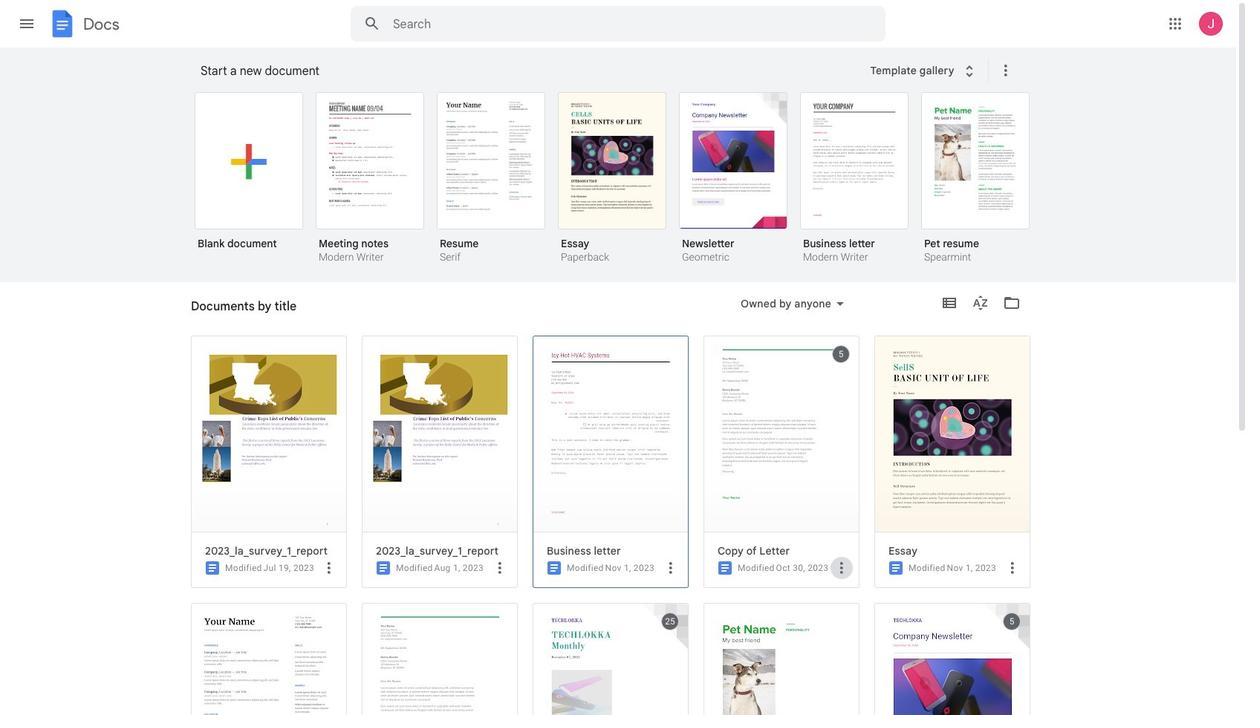 Task type: vqa. For each thing, say whether or not it's contained in the screenshot.
Search Field
yes



Task type: describe. For each thing, give the bounding box(es) containing it.
medium image for the last opened by me aug 1, 2023 element
[[375, 560, 392, 578]]

medium image for last opened by me jul 19, 2023 element
[[204, 560, 222, 578]]

1 vertical spatial list box
[[191, 336, 1046, 716]]

medium image for copy of letter google docs element
[[717, 560, 734, 578]]

list view image
[[941, 294, 959, 312]]

business letter google docs element
[[547, 545, 682, 558]]

main menu image
[[18, 15, 36, 33]]

1 more actions. popup button. image from the left
[[320, 559, 338, 577]]

2023_la_survey_1_report google docs element for last opened by me jul 19, 2023 element
[[205, 545, 340, 558]]



Task type: locate. For each thing, give the bounding box(es) containing it.
1 medium image from the left
[[204, 560, 222, 578]]

heading
[[201, 48, 861, 95], [191, 282, 297, 330]]

more actions. popup button. image for last opened by me nov 1, 2023 element for "business letter google docs" element
[[662, 559, 680, 577]]

last opened by me nov 1, 2023 element down "business letter google docs" element
[[606, 563, 655, 574]]

2 more actions. popup button. image from the left
[[1004, 559, 1022, 577]]

0 horizontal spatial medium image
[[717, 560, 734, 578]]

template gallery image
[[961, 62, 979, 80]]

1 horizontal spatial medium image
[[375, 560, 392, 578]]

1 last opened by me nov 1, 2023 element from the left
[[606, 563, 655, 574]]

2 medium image from the left
[[375, 560, 392, 578]]

0 horizontal spatial medium image
[[204, 560, 222, 578]]

2023_la_survey_1_report google docs element up the last opened by me aug 1, 2023 element
[[376, 545, 511, 558]]

medium image down copy of letter google docs element
[[717, 560, 734, 578]]

2 medium image from the left
[[888, 560, 905, 578]]

list box
[[195, 89, 1050, 283], [191, 336, 1046, 716]]

medium image for last opened by me nov 1, 2023 element for "business letter google docs" element
[[546, 560, 563, 578]]

0 vertical spatial heading
[[201, 48, 861, 95]]

1 horizontal spatial more actions. popup button. image
[[1004, 559, 1022, 577]]

1 vertical spatial heading
[[191, 282, 297, 330]]

1 horizontal spatial last opened by me nov 1, 2023 element
[[947, 563, 997, 574]]

1 more actions. popup button. image from the left
[[491, 559, 509, 577]]

medium image down essay google docs element
[[888, 560, 905, 578]]

medium image for essay google docs element
[[888, 560, 905, 578]]

search image
[[358, 9, 387, 39]]

0 vertical spatial list box
[[195, 89, 1050, 283]]

1 horizontal spatial medium image
[[888, 560, 905, 578]]

0 horizontal spatial 2023_la_survey_1_report google docs element
[[205, 545, 340, 558]]

0 horizontal spatial more actions. popup button. image
[[320, 559, 338, 577]]

more actions. popup button. image
[[320, 559, 338, 577], [1004, 559, 1022, 577]]

2023_la_survey_1_report google docs element up last opened by me jul 19, 2023 element
[[205, 545, 340, 558]]

Search bar text field
[[393, 17, 849, 32]]

last opened by me nov 1, 2023 element for essay google docs element
[[947, 563, 997, 574]]

last opened by me jul 19, 2023 element
[[264, 563, 314, 574]]

essay google docs element
[[889, 545, 1024, 558]]

more actions. image
[[994, 62, 1015, 80]]

last opened by me nov 1, 2023 element down essay google docs element
[[947, 563, 997, 574]]

3 medium image from the left
[[546, 560, 563, 578]]

1 2023_la_survey_1_report google docs element from the left
[[205, 545, 340, 558]]

1 medium image from the left
[[717, 560, 734, 578]]

last opened by me oct 30, 2023 element
[[776, 563, 829, 574]]

more actions. popup button. image down "business letter google docs" element
[[662, 559, 680, 577]]

2 horizontal spatial medium image
[[546, 560, 563, 578]]

0 horizontal spatial more actions. popup button. image
[[491, 559, 509, 577]]

2023_la_survey_1_report google docs element
[[205, 545, 340, 558], [376, 545, 511, 558]]

2 last opened by me nov 1, 2023 element from the left
[[947, 563, 997, 574]]

2 more actions. popup button. image from the left
[[662, 559, 680, 577]]

2023_la_survey_1_report google docs element for the last opened by me aug 1, 2023 element
[[376, 545, 511, 558]]

more actions. popup button. image
[[491, 559, 509, 577], [662, 559, 680, 577]]

more actions. popup button. image down essay google docs element
[[1004, 559, 1022, 577]]

last opened by me nov 1, 2023 element for "business letter google docs" element
[[606, 563, 655, 574]]

more actions. popup button. image for the last opened by me aug 1, 2023 element
[[491, 559, 509, 577]]

None search field
[[351, 6, 886, 42]]

last opened by me nov 1, 2023 element
[[606, 563, 655, 574], [947, 563, 997, 574]]

0 horizontal spatial last opened by me nov 1, 2023 element
[[606, 563, 655, 574]]

1 horizontal spatial 2023_la_survey_1_report google docs element
[[376, 545, 511, 558]]

more actions. popup button. image right last opened by me jul 19, 2023 element
[[320, 559, 338, 577]]

more actions. popup button. image right the last opened by me aug 1, 2023 element
[[491, 559, 509, 577]]

medium image
[[204, 560, 222, 578], [375, 560, 392, 578], [546, 560, 563, 578]]

1 horizontal spatial more actions. popup button. image
[[662, 559, 680, 577]]

copy of letter google docs element
[[718, 545, 853, 558]]

medium image
[[717, 560, 734, 578], [888, 560, 905, 578]]

2 2023_la_survey_1_report google docs element from the left
[[376, 545, 511, 558]]

last opened by me aug 1, 2023 element
[[435, 563, 484, 574]]

option
[[195, 92, 303, 261], [316, 92, 424, 265], [437, 92, 546, 265], [558, 92, 667, 265], [679, 92, 788, 265], [801, 92, 909, 265], [922, 92, 1030, 265], [191, 336, 347, 589], [362, 336, 518, 589], [533, 336, 689, 589], [704, 336, 860, 589], [875, 336, 1031, 589]]



